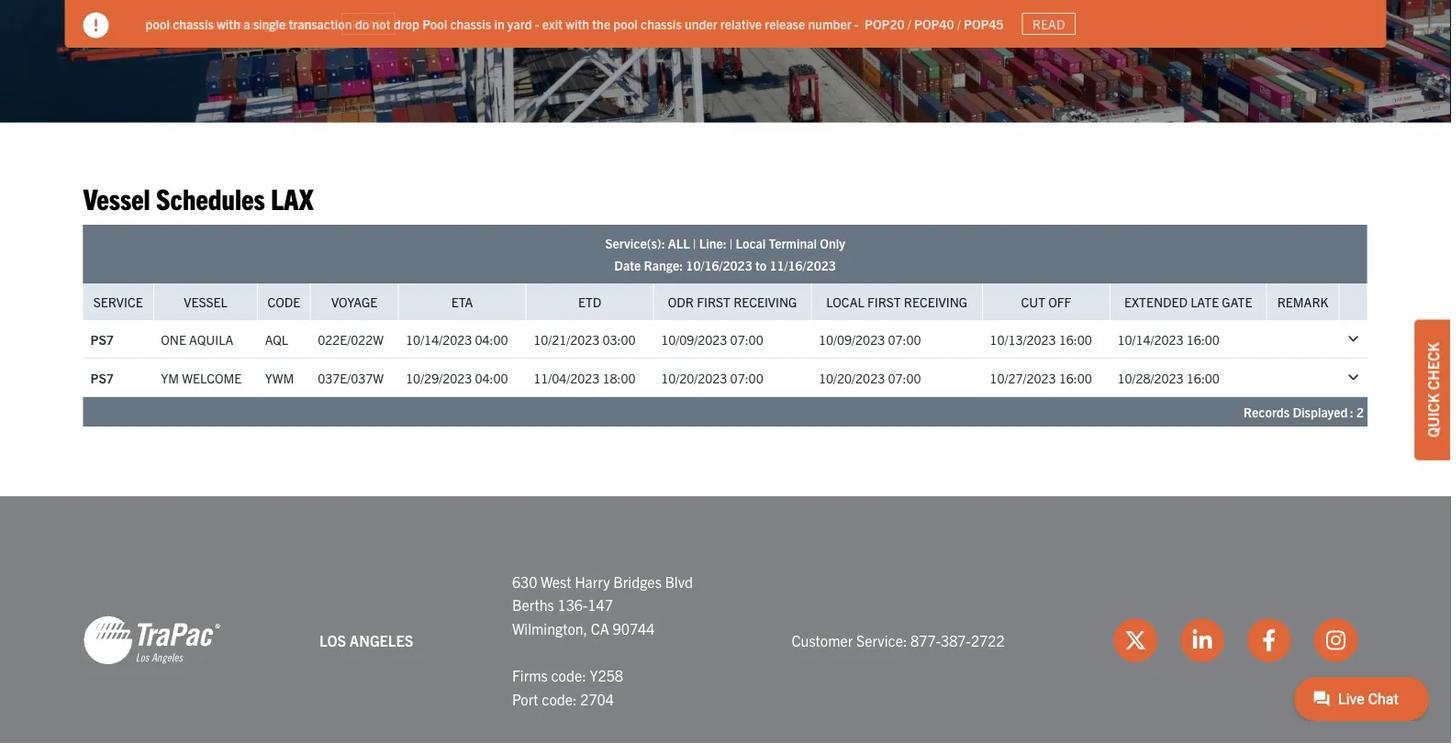 Task type: locate. For each thing, give the bounding box(es) containing it.
ym
[[161, 369, 179, 386]]

0 horizontal spatial vessel
[[83, 180, 150, 215]]

| right line:
[[730, 235, 733, 251]]

in
[[494, 15, 505, 32]]

0 horizontal spatial chassis
[[173, 15, 214, 32]]

only
[[820, 235, 845, 251]]

extended late gate
[[1124, 294, 1252, 310]]

147
[[588, 596, 613, 614]]

gate
[[264, 15, 289, 32]]

1 read from the left
[[352, 16, 384, 32]]

1 receiving from the left
[[734, 294, 797, 310]]

etd
[[578, 294, 601, 310]]

pool
[[422, 15, 447, 32]]

0 horizontal spatial read
[[352, 16, 384, 32]]

flips schedule under gate hours
[[145, 15, 323, 32]]

check
[[1424, 343, 1442, 390]]

code: right port
[[542, 690, 577, 708]]

line:
[[699, 235, 727, 251]]

bridges
[[613, 572, 662, 591]]

0 vertical spatial 04:00
[[475, 331, 508, 347]]

local first receiving
[[826, 294, 968, 310]]

022e/022w
[[318, 331, 384, 347]]

chassis right the
[[641, 15, 682, 32]]

read right 'pop45'
[[1033, 16, 1065, 32]]

0 vertical spatial ps7
[[90, 331, 114, 347]]

pop45
[[964, 15, 1004, 32]]

10/09/2023 07:00 down local first receiving
[[819, 331, 921, 347]]

odr
[[668, 294, 694, 310]]

1 10/20/2023 07:00 from the left
[[661, 369, 763, 386]]

read
[[352, 16, 384, 32], [1033, 16, 1065, 32]]

under left relative
[[685, 15, 717, 32]]

10/09/2023 down local first receiving
[[819, 331, 885, 347]]

pool
[[145, 15, 170, 32], [613, 15, 638, 32]]

04:00 for 10/29/2023 04:00
[[475, 369, 508, 386]]

1 10/09/2023 07:00 from the left
[[661, 331, 763, 347]]

with left a
[[217, 15, 240, 32]]

10/27/2023
[[990, 369, 1056, 386]]

/ right pop20
[[908, 15, 911, 32]]

ywm
[[265, 369, 294, 386]]

|
[[693, 235, 696, 251], [730, 235, 733, 251]]

10/20/2023 07:00 down odr first receiving
[[661, 369, 763, 386]]

read left drop
[[352, 16, 384, 32]]

- right number
[[854, 15, 859, 32]]

0 horizontal spatial read link
[[341, 13, 395, 35]]

/ left 'pop45'
[[957, 15, 961, 32]]

-
[[535, 15, 539, 32], [854, 15, 859, 32]]

ps7 left ym
[[90, 369, 114, 386]]

0 horizontal spatial 10/09/2023 07:00
[[661, 331, 763, 347]]

1 ps7 from the top
[[90, 331, 114, 347]]

read link right hours
[[341, 13, 395, 35]]

877-
[[911, 631, 941, 649]]

2 - from the left
[[854, 15, 859, 32]]

vessel for vessel
[[184, 294, 227, 310]]

single
[[253, 15, 286, 32]]

16:00 down late
[[1187, 331, 1220, 347]]

1 horizontal spatial read
[[1033, 16, 1065, 32]]

0 horizontal spatial 10/20/2023
[[661, 369, 727, 386]]

pool chassis with a single transaction  do not drop pool chassis in yard -  exit with the pool chassis under relative release number -  pop20 / pop40 / pop45
[[145, 15, 1004, 32]]

0 horizontal spatial under
[[229, 15, 261, 32]]

1 | from the left
[[693, 235, 696, 251]]

local down '11/16/2023'
[[826, 294, 864, 310]]

ps7 down service
[[90, 331, 114, 347]]

1 horizontal spatial first
[[867, 294, 901, 310]]

0 horizontal spatial local
[[736, 235, 766, 251]]

service(s):
[[605, 235, 665, 251]]

footer
[[0, 497, 1451, 743]]

chassis right "flips"
[[173, 15, 214, 32]]

first
[[697, 294, 731, 310], [867, 294, 901, 310]]

10/20/2023 down local first receiving
[[819, 369, 885, 386]]

2 | from the left
[[730, 235, 733, 251]]

west
[[541, 572, 571, 591]]

0 horizontal spatial with
[[217, 15, 240, 32]]

0 vertical spatial vessel
[[83, 180, 150, 215]]

04:00 up 10/29/2023 04:00
[[475, 331, 508, 347]]

1 horizontal spatial read link
[[1022, 13, 1076, 35]]

quick
[[1424, 394, 1442, 438]]

1 horizontal spatial /
[[957, 15, 961, 32]]

:
[[1350, 404, 1354, 420]]

1 horizontal spatial pool
[[613, 15, 638, 32]]

receiving for local first receiving
[[904, 294, 968, 310]]

0 horizontal spatial /
[[908, 15, 911, 32]]

16:00
[[1059, 331, 1092, 347], [1187, 331, 1220, 347], [1059, 369, 1092, 386], [1187, 369, 1220, 386]]

read link right 'pop45'
[[1022, 13, 1076, 35]]

16:00 down 10/14/2023 16:00
[[1187, 369, 1220, 386]]

16:00 down 10/13/2023 16:00
[[1059, 369, 1092, 386]]

0 vertical spatial local
[[736, 235, 766, 251]]

2 10/14/2023 from the left
[[1117, 331, 1184, 347]]

2 04:00 from the top
[[475, 369, 508, 386]]

2 first from the left
[[867, 294, 901, 310]]

16:00 down "off"
[[1059, 331, 1092, 347]]

10/09/2023 07:00 down odr first receiving
[[661, 331, 763, 347]]

0 horizontal spatial pool
[[145, 15, 170, 32]]

10/20/2023 right 18:00
[[661, 369, 727, 386]]

10/13/2023 16:00
[[990, 331, 1092, 347]]

displayed
[[1293, 404, 1348, 420]]

1 horizontal spatial 10/09/2023
[[819, 331, 885, 347]]

quick check
[[1424, 343, 1442, 438]]

wilmington,
[[512, 619, 588, 638]]

1 horizontal spatial under
[[685, 15, 717, 32]]

0 horizontal spatial |
[[693, 235, 696, 251]]

schedule
[[175, 15, 226, 32]]

1 horizontal spatial chassis
[[450, 15, 491, 32]]

0 horizontal spatial -
[[535, 15, 539, 32]]

chassis left in
[[450, 15, 491, 32]]

10/27/2023 16:00
[[990, 369, 1092, 386]]

1 horizontal spatial vessel
[[184, 294, 227, 310]]

10/14/2023 down the extended
[[1117, 331, 1184, 347]]

1 - from the left
[[535, 15, 539, 32]]

2 under from the left
[[685, 15, 717, 32]]

the
[[592, 15, 611, 32]]

aql
[[265, 331, 288, 347]]

1 read link from the left
[[341, 13, 395, 35]]

10/09/2023 07:00
[[661, 331, 763, 347], [819, 331, 921, 347]]

1 under from the left
[[229, 15, 261, 32]]

1 horizontal spatial receiving
[[904, 294, 968, 310]]

10/28/2023 16:00
[[1117, 369, 1220, 386]]

16:00 for 10/13/2023 16:00
[[1059, 331, 1092, 347]]

2 read from the left
[[1033, 16, 1065, 32]]

04:00 down 10/14/2023 04:00
[[475, 369, 508, 386]]

07:00
[[730, 331, 763, 347], [888, 331, 921, 347], [730, 369, 763, 386], [888, 369, 921, 386]]

18:00
[[603, 369, 636, 386]]

0 horizontal spatial receiving
[[734, 294, 797, 310]]

1 horizontal spatial with
[[566, 15, 589, 32]]

late
[[1191, 294, 1219, 310]]

vessel
[[83, 180, 150, 215], [184, 294, 227, 310]]

y258
[[590, 666, 623, 685]]

10/21/2023 03:00
[[533, 331, 636, 347]]

| right "all"
[[693, 235, 696, 251]]

eta
[[451, 294, 473, 310]]

10/09/2023
[[661, 331, 727, 347], [819, 331, 885, 347]]

10/16/2023
[[686, 257, 752, 274]]

service:
[[856, 631, 907, 649]]

records
[[1244, 404, 1290, 420]]

1 horizontal spatial 10/14/2023
[[1117, 331, 1184, 347]]

10/14/2023 for 10/14/2023 16:00
[[1117, 331, 1184, 347]]

pool left schedule
[[145, 15, 170, 32]]

10/09/2023 down odr
[[661, 331, 727, 347]]

los angeles
[[319, 631, 413, 649]]

ps7
[[90, 331, 114, 347], [90, 369, 114, 386]]

ps7 for ym welcome
[[90, 369, 114, 386]]

hours
[[292, 15, 323, 32]]

with left the
[[566, 15, 589, 32]]

1 vertical spatial code:
[[542, 690, 577, 708]]

1 vertical spatial local
[[826, 294, 864, 310]]

code: up 2704
[[551, 666, 586, 685]]

harry
[[575, 572, 610, 591]]

10/14/2023 up the 10/29/2023
[[406, 331, 472, 347]]

under left gate
[[229, 15, 261, 32]]

1 04:00 from the top
[[475, 331, 508, 347]]

1 vertical spatial vessel
[[184, 294, 227, 310]]

/
[[908, 15, 911, 32], [957, 15, 961, 32]]

ca
[[591, 619, 609, 638]]

2 read link from the left
[[1022, 13, 1076, 35]]

berths
[[512, 596, 554, 614]]

1 horizontal spatial 10/09/2023 07:00
[[819, 331, 921, 347]]

local up to
[[736, 235, 766, 251]]

angeles
[[350, 631, 413, 649]]

1 horizontal spatial 10/20/2023
[[819, 369, 885, 386]]

flips
[[145, 15, 172, 32]]

- left exit
[[535, 15, 539, 32]]

11/16/2023
[[770, 257, 836, 274]]

1 horizontal spatial 10/20/2023 07:00
[[819, 369, 921, 386]]

2 receiving from the left
[[904, 294, 968, 310]]

with
[[217, 15, 240, 32], [566, 15, 589, 32]]

2 chassis from the left
[[450, 15, 491, 32]]

2 ps7 from the top
[[90, 369, 114, 386]]

10/20/2023
[[661, 369, 727, 386], [819, 369, 885, 386]]

1 horizontal spatial local
[[826, 294, 864, 310]]

1 vertical spatial 04:00
[[475, 369, 508, 386]]

10/20/2023 07:00 down local first receiving
[[819, 369, 921, 386]]

1 horizontal spatial -
[[854, 15, 859, 32]]

1 vertical spatial ps7
[[90, 369, 114, 386]]

387-
[[941, 631, 971, 649]]

0 horizontal spatial 10/14/2023
[[406, 331, 472, 347]]

04:00 for 10/14/2023 04:00
[[475, 331, 508, 347]]

read link
[[341, 13, 395, 35], [1022, 13, 1076, 35]]

relative
[[720, 15, 762, 32]]

read for pool chassis with a single transaction  do not drop pool chassis in yard -  exit with the pool chassis under relative release number -  pop20 / pop40 / pop45
[[1033, 16, 1065, 32]]

2722
[[971, 631, 1005, 649]]

0 horizontal spatial 10/09/2023
[[661, 331, 727, 347]]

pool right the
[[613, 15, 638, 32]]

0 horizontal spatial first
[[697, 294, 731, 310]]

1 horizontal spatial |
[[730, 235, 733, 251]]

1 first from the left
[[697, 294, 731, 310]]

2 horizontal spatial chassis
[[641, 15, 682, 32]]

0 horizontal spatial 10/20/2023 07:00
[[661, 369, 763, 386]]

date
[[614, 257, 641, 274]]

1 chassis from the left
[[173, 15, 214, 32]]

1 10/14/2023 from the left
[[406, 331, 472, 347]]



Task type: vqa. For each thing, say whether or not it's contained in the screenshot.
bottom Time
no



Task type: describe. For each thing, give the bounding box(es) containing it.
release
[[765, 15, 805, 32]]

records displayed : 2
[[1244, 404, 1364, 420]]

136-
[[558, 596, 588, 614]]

10/13/2023
[[990, 331, 1056, 347]]

first for local
[[867, 294, 901, 310]]

11/04/2023
[[533, 369, 600, 386]]

3 chassis from the left
[[641, 15, 682, 32]]

transaction
[[289, 15, 352, 32]]

los
[[319, 631, 346, 649]]

2704
[[580, 690, 614, 708]]

16:00 for 10/28/2023 16:00
[[1187, 369, 1220, 386]]

10/14/2023 for 10/14/2023 04:00
[[406, 331, 472, 347]]

cut
[[1021, 294, 1045, 310]]

first for odr
[[697, 294, 731, 310]]

2 / from the left
[[957, 15, 961, 32]]

blvd
[[665, 572, 693, 591]]

037e/037w
[[318, 369, 384, 386]]

remark
[[1277, 294, 1329, 310]]

read link for pool chassis with a single transaction  do not drop pool chassis in yard -  exit with the pool chassis under relative release number -  pop20 / pop40 / pop45
[[1022, 13, 1076, 35]]

footer containing 630 west harry bridges blvd
[[0, 497, 1451, 743]]

2 pool from the left
[[613, 15, 638, 32]]

1 / from the left
[[908, 15, 911, 32]]

0 vertical spatial code:
[[551, 666, 586, 685]]

receiving for odr first receiving
[[734, 294, 797, 310]]

2 with from the left
[[566, 15, 589, 32]]

ym welcome
[[161, 369, 242, 386]]

one aquila
[[161, 331, 233, 347]]

customer service: 877-387-2722
[[792, 631, 1005, 649]]

2 10/09/2023 07:00 from the left
[[819, 331, 921, 347]]

10/14/2023 04:00
[[406, 331, 508, 347]]

2
[[1357, 404, 1364, 420]]

gate
[[1222, 294, 1252, 310]]

local inside service(s): all | line: | local terminal only date range: 10/16/2023 to 11/16/2023
[[736, 235, 766, 251]]

service(s): all | line: | local terminal only date range: 10/16/2023 to 11/16/2023
[[605, 235, 845, 274]]

lax
[[271, 180, 314, 215]]

odr first receiving
[[668, 294, 797, 310]]

solid image
[[83, 12, 109, 38]]

read for flips schedule under gate hours
[[352, 16, 384, 32]]

code
[[268, 294, 300, 310]]

630 west harry bridges blvd berths 136-147 wilmington, ca 90744
[[512, 572, 693, 638]]

pop40
[[914, 15, 954, 32]]

2 10/20/2023 from the left
[[819, 369, 885, 386]]

10/29/2023 04:00
[[406, 369, 508, 386]]

drop
[[393, 15, 419, 32]]

number
[[808, 15, 851, 32]]

11/04/2023 18:00
[[533, 369, 636, 386]]

ps7 for one aquila
[[90, 331, 114, 347]]

customer
[[792, 631, 853, 649]]

all
[[668, 235, 690, 251]]

firms code:  y258 port code:  2704
[[512, 666, 623, 708]]

1 10/20/2023 from the left
[[661, 369, 727, 386]]

read link for flips schedule under gate hours
[[341, 13, 395, 35]]

extended
[[1124, 294, 1188, 310]]

10/21/2023
[[533, 331, 600, 347]]

service
[[93, 294, 143, 310]]

1 pool from the left
[[145, 15, 170, 32]]

2 10/09/2023 from the left
[[819, 331, 885, 347]]

a
[[243, 15, 250, 32]]

aquila
[[189, 331, 233, 347]]

voyage
[[331, 294, 378, 310]]

do
[[355, 15, 369, 32]]

1 with from the left
[[217, 15, 240, 32]]

port
[[512, 690, 538, 708]]

2 10/20/2023 07:00 from the left
[[819, 369, 921, 386]]

quick check link
[[1414, 320, 1451, 461]]

schedules
[[156, 180, 265, 215]]

los angeles image
[[83, 615, 221, 666]]

16:00 for 10/27/2023 16:00
[[1059, 369, 1092, 386]]

yard
[[507, 15, 532, 32]]

cut off
[[1021, 294, 1072, 310]]

range:
[[644, 257, 683, 274]]

to
[[755, 257, 767, 274]]

welcome
[[182, 369, 242, 386]]

03:00
[[603, 331, 636, 347]]

1 10/09/2023 from the left
[[661, 331, 727, 347]]

630
[[512, 572, 537, 591]]

90744
[[613, 619, 655, 638]]

one
[[161, 331, 186, 347]]

terminal
[[769, 235, 817, 251]]

10/14/2023 16:00
[[1117, 331, 1220, 347]]

16:00 for 10/14/2023 16:00
[[1187, 331, 1220, 347]]

firms
[[512, 666, 548, 685]]

exit
[[542, 15, 563, 32]]

vessel for vessel schedules lax
[[83, 180, 150, 215]]

vessel schedules lax
[[83, 180, 314, 215]]



